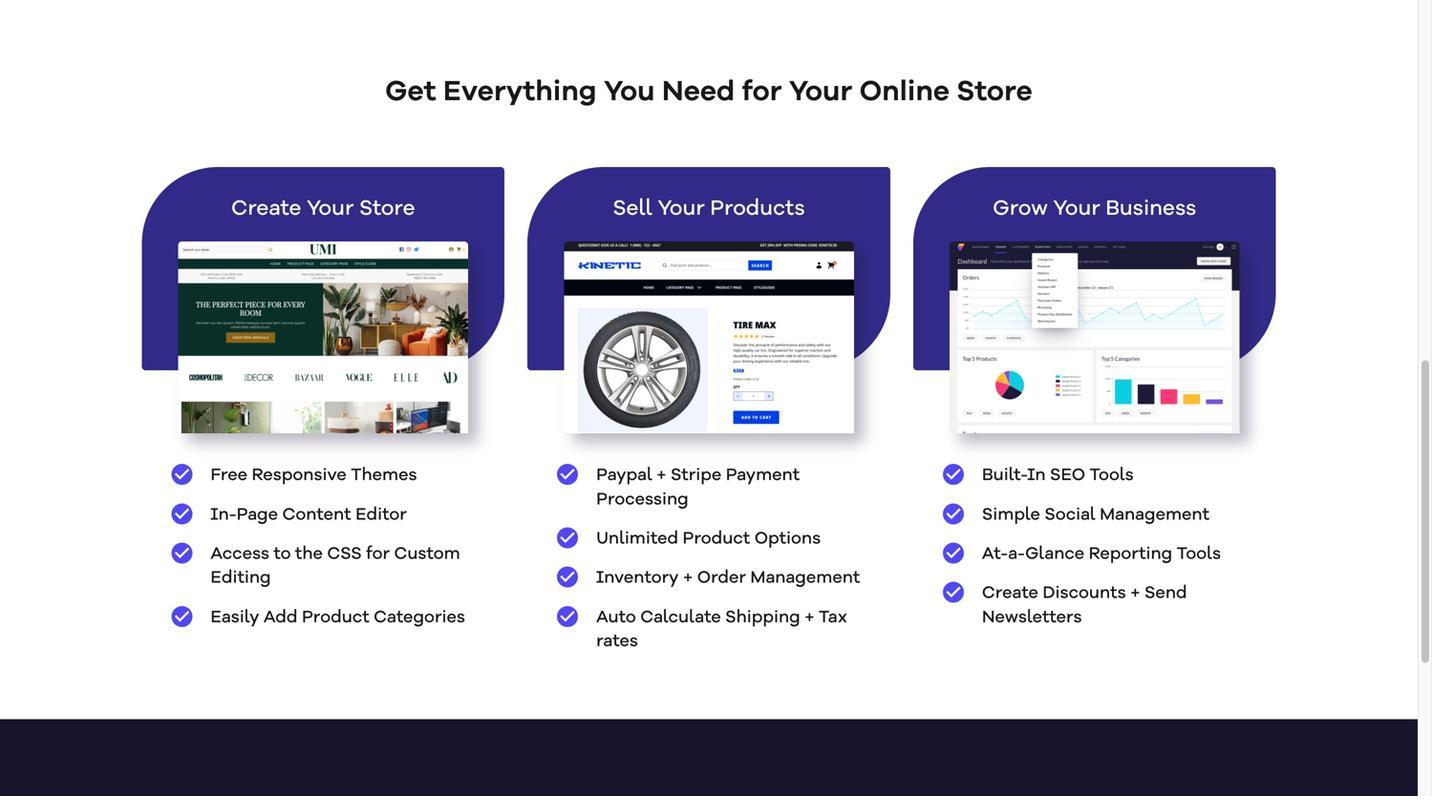 Task type: vqa. For each thing, say whether or not it's contained in the screenshot.


Task type: locate. For each thing, give the bounding box(es) containing it.
1 vertical spatial product
[[302, 610, 369, 627]]

for right 'need'
[[742, 78, 782, 106]]

in-
[[211, 507, 237, 524]]

0 vertical spatial store
[[957, 78, 1033, 106]]

0 horizontal spatial store
[[359, 199, 415, 220]]

1 horizontal spatial tools
[[1177, 546, 1221, 564]]

0 vertical spatial for
[[742, 78, 782, 106]]

1 horizontal spatial for
[[742, 78, 782, 106]]

+ inside auto calculate shipping + tax rates
[[805, 610, 815, 627]]

your for grow your business
[[1053, 199, 1100, 220]]

shipping
[[725, 610, 800, 627]]

for for need
[[742, 78, 782, 106]]

0 horizontal spatial tools
[[1090, 468, 1134, 485]]

for inside access to the css for custom editing
[[366, 546, 390, 564]]

rates
[[596, 634, 638, 651]]

0 vertical spatial tools
[[1090, 468, 1134, 485]]

+ up processing
[[656, 468, 666, 485]]

at-
[[982, 546, 1008, 564]]

create for create discounts + send newsletters
[[982, 586, 1038, 603]]

1 vertical spatial create
[[982, 586, 1038, 603]]

1 horizontal spatial store
[[957, 78, 1033, 106]]

seo
[[1050, 468, 1085, 485]]

easily
[[211, 610, 259, 627]]

your
[[789, 78, 852, 106], [307, 199, 354, 220], [658, 199, 705, 220], [1053, 199, 1100, 220]]

tools up "simple social management" at the right of page
[[1090, 468, 1134, 485]]

everything
[[443, 78, 597, 106]]

1 horizontal spatial product
[[683, 531, 750, 548]]

+ inside 'create discounts + send newsletters'
[[1130, 586, 1140, 603]]

1 horizontal spatial create
[[982, 586, 1038, 603]]

1 vertical spatial tools
[[1177, 546, 1221, 564]]

tools
[[1090, 468, 1134, 485], [1177, 546, 1221, 564]]

1 vertical spatial management
[[750, 571, 860, 588]]

create inside 'create discounts + send newsletters'
[[982, 586, 1038, 603]]

management down options
[[750, 571, 860, 588]]

0 horizontal spatial create
[[231, 199, 301, 220]]

glance
[[1025, 546, 1085, 564]]

product up order
[[683, 531, 750, 548]]

get everything you need for your online store
[[385, 78, 1033, 106]]

inventory + order management
[[596, 571, 860, 588]]

product
[[683, 531, 750, 548], [302, 610, 369, 627]]

in-page content editor
[[211, 507, 407, 524]]

0 horizontal spatial management
[[750, 571, 860, 588]]

products
[[710, 199, 805, 220]]

0 horizontal spatial product
[[302, 610, 369, 627]]

0 vertical spatial product
[[683, 531, 750, 548]]

tools up send
[[1177, 546, 1221, 564]]

simple
[[982, 507, 1040, 524]]

0 vertical spatial management
[[1100, 507, 1210, 524]]

1 horizontal spatial management
[[1100, 507, 1210, 524]]

store
[[957, 78, 1033, 106], [359, 199, 415, 220]]

+
[[656, 468, 666, 485], [683, 571, 693, 588], [1130, 586, 1140, 603], [805, 610, 815, 627]]

unlimited
[[596, 531, 678, 548]]

grow
[[993, 199, 1048, 220]]

0 horizontal spatial for
[[366, 546, 390, 564]]

unlimited product options
[[596, 531, 821, 548]]

create
[[231, 199, 301, 220], [982, 586, 1038, 603]]

simple social management
[[982, 507, 1210, 524]]

social
[[1045, 507, 1095, 524]]

add
[[264, 610, 298, 627]]

at-a-glance reporting tools
[[982, 546, 1221, 564]]

editing
[[211, 571, 271, 588]]

management up reporting
[[1100, 507, 1210, 524]]

access to the css for custom editing
[[211, 546, 460, 588]]

+ left send
[[1130, 586, 1140, 603]]

for right css
[[366, 546, 390, 564]]

responsive
[[252, 468, 347, 485]]

management
[[1100, 507, 1210, 524], [750, 571, 860, 588]]

create discounts + send newsletters
[[982, 586, 1187, 627]]

need
[[662, 78, 735, 106]]

product down access to the css for custom editing
[[302, 610, 369, 627]]

1 vertical spatial for
[[366, 546, 390, 564]]

create your store
[[231, 199, 415, 220]]

the
[[295, 546, 323, 564]]

0 vertical spatial create
[[231, 199, 301, 220]]

for
[[742, 78, 782, 106], [366, 546, 390, 564]]

send
[[1145, 586, 1187, 603]]

your for create your store
[[307, 199, 354, 220]]

built-in seo tools
[[982, 468, 1134, 485]]

order
[[697, 571, 746, 588]]

+ left tax
[[805, 610, 815, 627]]



Task type: describe. For each thing, give the bounding box(es) containing it.
sell your products
[[613, 199, 805, 220]]

you
[[604, 78, 655, 106]]

free
[[211, 468, 247, 485]]

processing
[[596, 492, 689, 509]]

1 vertical spatial store
[[359, 199, 415, 220]]

calculate
[[640, 610, 721, 627]]

create for create your store
[[231, 199, 301, 220]]

auto
[[596, 610, 636, 627]]

a-
[[1008, 546, 1025, 564]]

payment
[[726, 468, 800, 485]]

categories
[[374, 610, 465, 627]]

editor
[[355, 507, 407, 524]]

to
[[274, 546, 291, 564]]

online
[[859, 78, 950, 106]]

inventory
[[596, 571, 679, 588]]

+ inside paypal + stripe payment processing
[[656, 468, 666, 485]]

built-
[[982, 468, 1027, 485]]

business
[[1106, 199, 1196, 220]]

easily add product categories
[[211, 610, 465, 627]]

sell
[[613, 199, 652, 220]]

get
[[385, 78, 436, 106]]

your for sell your products
[[658, 199, 705, 220]]

page
[[237, 507, 278, 524]]

themes
[[351, 468, 417, 485]]

reporting
[[1089, 546, 1173, 564]]

+ left order
[[683, 571, 693, 588]]

auto calculate shipping + tax rates
[[596, 610, 848, 651]]

paypal
[[596, 468, 652, 485]]

stripe
[[671, 468, 722, 485]]

custom
[[394, 546, 460, 564]]

newsletters
[[982, 610, 1082, 627]]

tax
[[819, 610, 848, 627]]

free responsive themes
[[211, 468, 417, 485]]

for for css
[[366, 546, 390, 564]]

css
[[327, 546, 362, 564]]

access
[[211, 546, 269, 564]]

discounts
[[1043, 586, 1126, 603]]

options
[[754, 531, 821, 548]]

content
[[282, 507, 351, 524]]

paypal + stripe payment processing
[[596, 468, 800, 509]]

grow your business
[[993, 199, 1196, 220]]

in
[[1027, 468, 1046, 485]]



